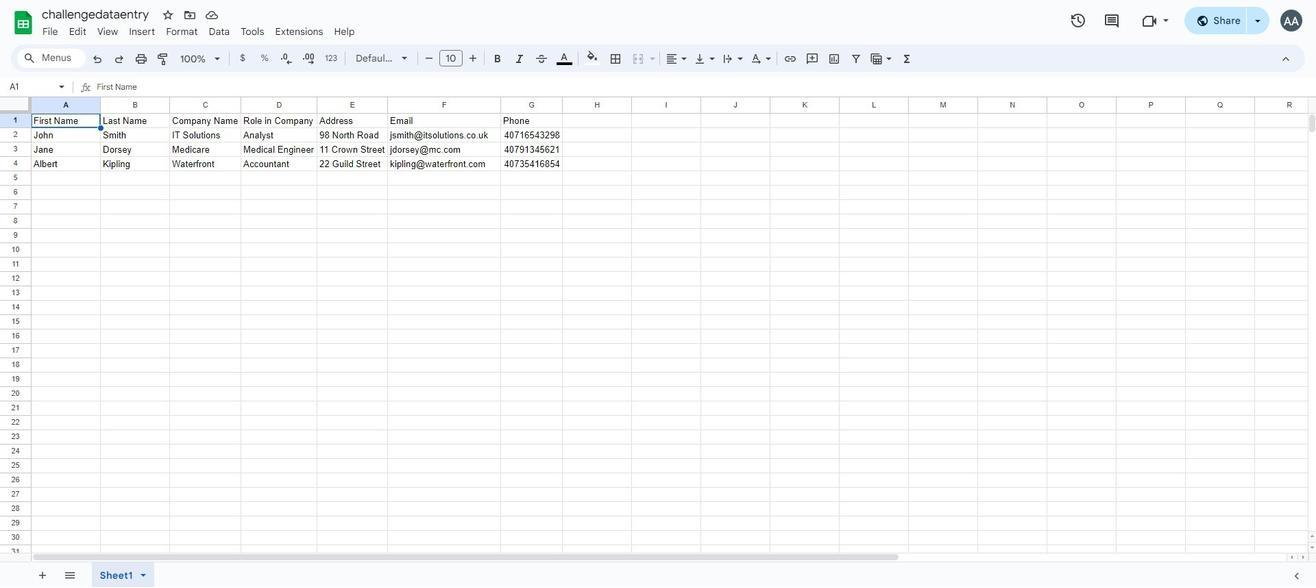 Task type: describe. For each thing, give the bounding box(es) containing it.
sheets home image
[[11, 10, 36, 35]]

create a filter image
[[849, 52, 863, 66]]

insert link (ctrl+k) image
[[784, 52, 797, 66]]

1 menu item from the left
[[37, 23, 64, 40]]

italic (ctrl+i) image
[[513, 52, 526, 66]]

merge cells image
[[631, 52, 645, 66]]

strikethrough (alt+shift+5) image
[[535, 52, 548, 66]]

2 toolbar from the left
[[87, 563, 166, 587]]

insert chart image
[[827, 52, 841, 66]]

5 menu item from the left
[[161, 23, 203, 40]]

functions image
[[899, 49, 915, 68]]

last edit was seconds ago image
[[1070, 12, 1086, 29]]

3 menu item from the left
[[92, 23, 124, 40]]

fill color image
[[584, 49, 600, 65]]

increase decimal places image
[[302, 52, 315, 66]]

Font size text field
[[440, 50, 462, 66]]

insert comment (ctrl+alt+m) image
[[805, 52, 819, 66]]

borders image
[[608, 49, 623, 68]]

name box (ctrl + j) element
[[4, 79, 69, 95]]

4 menu item from the left
[[124, 23, 161, 40]]

star image
[[161, 8, 175, 22]]

Zoom field
[[175, 49, 226, 69]]

bold (ctrl+b) image
[[491, 52, 505, 66]]

decrease font size (ctrl+shift+comma) image
[[422, 51, 436, 65]]

Zoom text field
[[177, 49, 210, 69]]

undo (ctrl+z) image
[[90, 52, 104, 66]]

Font size field
[[439, 50, 468, 67]]

increase font size (ctrl+shift+period) image
[[466, 51, 479, 65]]

document status: saved to drive. image
[[205, 8, 219, 22]]



Task type: locate. For each thing, give the bounding box(es) containing it.
all sheets image
[[58, 564, 80, 586]]

paint format image
[[156, 52, 170, 66]]

1 toolbar from the left
[[28, 563, 86, 587]]

print (ctrl+p) image
[[134, 52, 148, 66]]

menu bar inside menu bar banner
[[37, 18, 360, 40]]

select merge type image
[[646, 49, 655, 54]]

toolbar
[[28, 563, 86, 587], [87, 563, 166, 587]]

show all comments image
[[1104, 13, 1120, 29]]

6 menu item from the left
[[203, 23, 235, 40]]

1 horizontal spatial toolbar
[[87, 563, 166, 587]]

move image
[[183, 8, 197, 22]]

0 horizontal spatial toolbar
[[28, 563, 86, 587]]

None text field
[[97, 79, 1316, 97], [5, 80, 56, 93], [97, 79, 1316, 97], [5, 80, 56, 93]]

font list. default (arial) selected. option
[[356, 49, 393, 68]]

2 menu item from the left
[[64, 23, 92, 40]]

main toolbar
[[85, 48, 919, 71]]

text color image
[[556, 49, 572, 65]]

Rename text field
[[37, 5, 157, 22]]

decrease decimal places image
[[280, 52, 293, 66]]

Star checkbox
[[158, 5, 178, 25]]

7 menu item from the left
[[235, 23, 270, 40]]

menu item
[[37, 23, 64, 40], [64, 23, 92, 40], [92, 23, 124, 40], [124, 23, 161, 40], [161, 23, 203, 40], [203, 23, 235, 40], [235, 23, 270, 40], [270, 23, 329, 40], [329, 23, 360, 40]]

Menus field
[[17, 49, 86, 68]]

9 menu item from the left
[[329, 23, 360, 40]]

add sheet image
[[35, 569, 48, 581]]

menu bar banner
[[0, 0, 1316, 587]]

8 menu item from the left
[[270, 23, 329, 40]]

share. anyone with the link. anyone who has the link can access. no sign-in required. image
[[1196, 14, 1208, 26]]

hide the menus (ctrl+shift+f) image
[[1279, 52, 1293, 66]]

application
[[0, 0, 1316, 587]]

menu bar
[[37, 18, 360, 40]]

quick sharing actions image
[[1255, 20, 1261, 41]]

redo (ctrl+y) image
[[112, 52, 126, 66]]



Task type: vqa. For each thing, say whether or not it's contained in the screenshot.
THE DECREASE FONT SIZE (CTRL+SHIFT+COMMA) icon
yes



